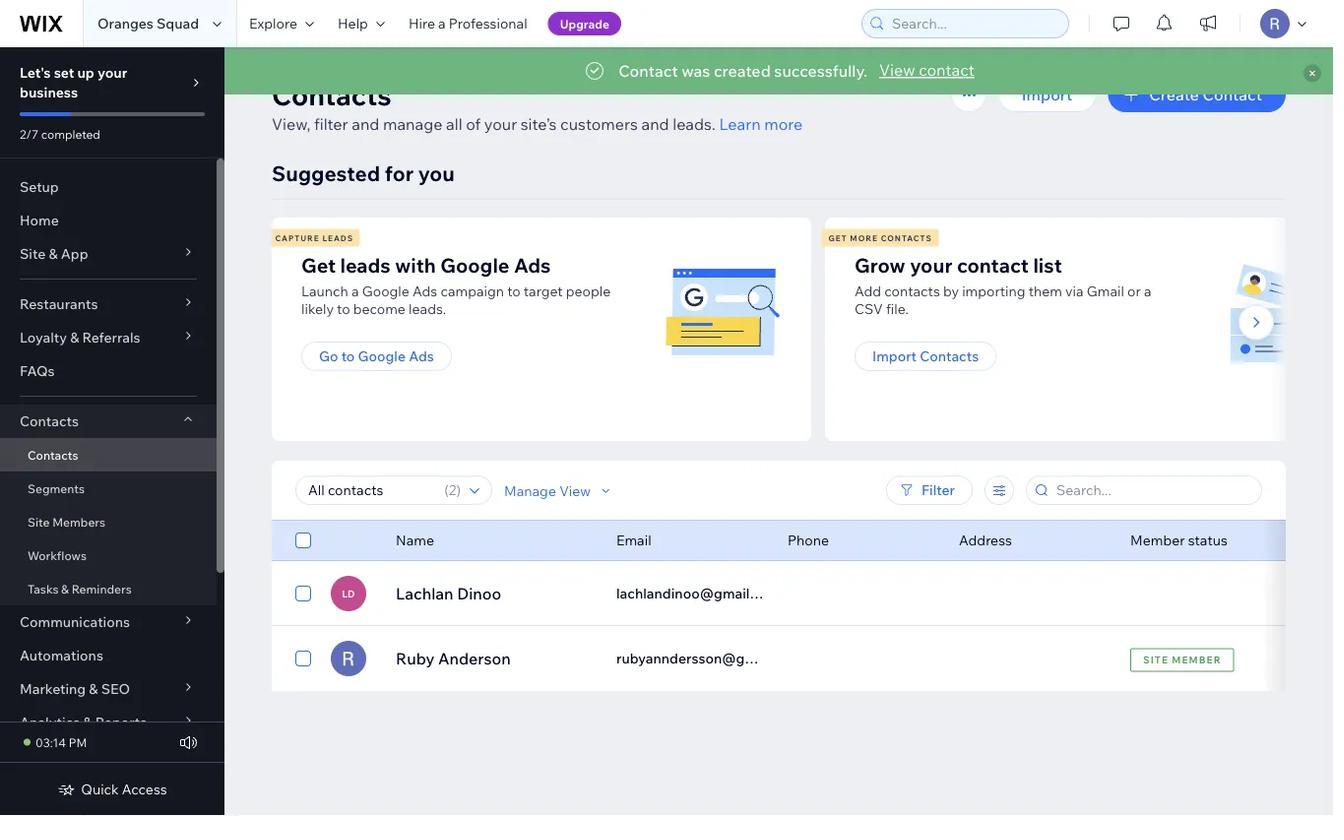 Task type: locate. For each thing, give the bounding box(es) containing it.
& right tasks
[[61, 581, 69, 596]]

0 vertical spatial to
[[507, 283, 520, 300]]

manage view
[[504, 482, 591, 499]]

2 horizontal spatial a
[[1144, 283, 1151, 300]]

alert
[[224, 47, 1333, 95]]

reminders
[[72, 581, 132, 596]]

your up contacts
[[910, 253, 952, 277]]

workflows link
[[0, 539, 217, 572]]

Unsaved view field
[[302, 477, 438, 504]]

create contact
[[1149, 85, 1262, 104]]

search... field up member status
[[1051, 477, 1255, 504]]

a right hire
[[438, 15, 446, 32]]

0 horizontal spatial a
[[351, 283, 359, 300]]

view,
[[272, 114, 311, 134]]

segments
[[28, 481, 85, 496]]

likely
[[301, 300, 334, 318]]

oranges squad
[[97, 15, 199, 32]]

0 vertical spatial your
[[97, 64, 127, 81]]

create
[[1149, 85, 1199, 104]]

2/7 completed
[[20, 127, 100, 141]]

get
[[301, 253, 336, 277]]

anderson
[[438, 649, 511, 669]]

google
[[440, 253, 510, 277], [362, 283, 409, 300], [358, 348, 406, 365]]

0 horizontal spatial contact
[[618, 61, 678, 81]]

ruby
[[396, 649, 434, 669]]

dinoo
[[457, 584, 501, 604]]

0 horizontal spatial view
[[559, 482, 591, 499]]

0 horizontal spatial leads.
[[409, 300, 446, 318]]

analytics & reports button
[[0, 706, 217, 739]]

you
[[418, 160, 455, 186]]

2
[[449, 481, 456, 499]]

site's
[[521, 114, 557, 134]]

0 vertical spatial import
[[1022, 85, 1072, 104]]

1 vertical spatial member
[[1172, 654, 1222, 666]]

import contacts
[[872, 348, 979, 365]]

0 horizontal spatial import
[[872, 348, 917, 365]]

( 2 )
[[444, 481, 461, 499]]

list
[[1033, 253, 1062, 277]]

view for view
[[1149, 649, 1185, 669]]

0 vertical spatial site
[[20, 245, 46, 262]]

marketing & seo
[[20, 680, 130, 698]]

and right filter
[[352, 114, 379, 134]]

1 vertical spatial your
[[484, 114, 517, 134]]

0 horizontal spatial and
[[352, 114, 379, 134]]

home link
[[0, 204, 217, 237]]

contacts up segments
[[28, 447, 78, 462]]

leads. inside contacts view, filter and manage all of your site's customers and leads. learn more
[[673, 114, 716, 134]]

contacts
[[881, 233, 932, 243]]

& left app
[[49, 245, 58, 262]]

2 vertical spatial site
[[1143, 654, 1169, 666]]

your right of
[[484, 114, 517, 134]]

them
[[1029, 283, 1062, 300]]

app
[[61, 245, 88, 262]]

faqs link
[[0, 354, 217, 388]]

1 horizontal spatial import
[[1022, 85, 1072, 104]]

professional
[[449, 15, 527, 32]]

2 vertical spatial view
[[1149, 649, 1185, 669]]

0 vertical spatial ads
[[514, 253, 551, 277]]

google up campaign
[[440, 253, 510, 277]]

& for marketing
[[89, 680, 98, 698]]

was
[[682, 61, 710, 81]]

0 vertical spatial leads.
[[673, 114, 716, 134]]

contacts up filter
[[272, 77, 392, 112]]

capture leads
[[275, 233, 354, 243]]

0 horizontal spatial your
[[97, 64, 127, 81]]

1 vertical spatial view
[[559, 482, 591, 499]]

go to google ads button
[[301, 342, 452, 371]]

site & app button
[[0, 237, 217, 271]]

alert containing view contact
[[224, 47, 1333, 95]]

quick access
[[81, 781, 167, 798]]

customers
[[560, 114, 638, 134]]

to right the "go"
[[341, 348, 355, 365]]

member
[[1130, 532, 1185, 549], [1172, 654, 1222, 666]]

site members link
[[0, 505, 217, 539]]

gmail
[[1087, 283, 1124, 300]]

0 vertical spatial google
[[440, 253, 510, 277]]

1 horizontal spatial view
[[879, 60, 915, 80]]

2 vertical spatial your
[[910, 253, 952, 277]]

1 vertical spatial contact
[[1203, 85, 1262, 104]]

1 vertical spatial import
[[872, 348, 917, 365]]

1 horizontal spatial your
[[484, 114, 517, 134]]

rubyanndersson@gmail.com
[[616, 650, 803, 667]]

1 horizontal spatial contact
[[1203, 85, 1262, 104]]

communications button
[[0, 606, 217, 639]]

ads down with
[[413, 283, 437, 300]]

ads down get leads with google ads launch a google ads campaign to target people likely to become leads.
[[409, 348, 434, 365]]

& inside dropdown button
[[70, 329, 79, 346]]

1 vertical spatial contact
[[957, 253, 1029, 277]]

1 vertical spatial leads.
[[409, 300, 446, 318]]

None checkbox
[[295, 529, 311, 552], [295, 582, 311, 606], [295, 647, 311, 670], [295, 529, 311, 552], [295, 582, 311, 606], [295, 647, 311, 670]]

lachlan
[[396, 584, 453, 604]]

2 vertical spatial google
[[358, 348, 406, 365]]

2 vertical spatial ads
[[409, 348, 434, 365]]

suggested
[[272, 160, 380, 186]]

2 horizontal spatial view
[[1149, 649, 1185, 669]]

view contact
[[879, 60, 975, 80]]

phone
[[788, 532, 829, 549]]

contacts down faqs on the top left of page
[[20, 413, 79, 430]]

list
[[269, 218, 1333, 441]]

1 horizontal spatial a
[[438, 15, 446, 32]]

help
[[338, 15, 368, 32]]

view inside "link"
[[879, 60, 915, 80]]

& up the pm
[[83, 714, 92, 731]]

site members
[[28, 514, 105, 529]]

loyalty & referrals
[[20, 329, 140, 346]]

hire a professional link
[[397, 0, 539, 47]]

import for import
[[1022, 85, 1072, 104]]

& for tasks
[[61, 581, 69, 596]]

to down launch at the top left
[[337, 300, 350, 318]]

site inside popup button
[[20, 245, 46, 262]]

filter
[[922, 481, 955, 499]]

filter
[[314, 114, 348, 134]]

hire
[[408, 15, 435, 32]]

& right loyalty
[[70, 329, 79, 346]]

Search... field
[[886, 10, 1062, 37], [1051, 477, 1255, 504]]

1 vertical spatial site
[[28, 514, 50, 529]]

and right customers
[[641, 114, 669, 134]]

site member
[[1143, 654, 1222, 666]]

your right 'up'
[[97, 64, 127, 81]]

1 vertical spatial search... field
[[1051, 477, 1255, 504]]

manage
[[383, 114, 443, 134]]

grow your contact list add contacts by importing them via gmail or a csv file.
[[855, 253, 1151, 318]]

site for site & app
[[20, 245, 46, 262]]

a down the leads
[[351, 283, 359, 300]]

0 vertical spatial contact
[[618, 61, 678, 81]]

search... field up "view contact" "link" on the top of the page
[[886, 10, 1062, 37]]

member status
[[1130, 532, 1228, 549]]

03:14
[[35, 735, 66, 750]]

google down 'become'
[[358, 348, 406, 365]]

contact right create
[[1203, 85, 1262, 104]]

leads.
[[673, 114, 716, 134], [409, 300, 446, 318]]

a
[[438, 15, 446, 32], [351, 283, 359, 300], [1144, 283, 1151, 300]]

a inside get leads with google ads launch a google ads campaign to target people likely to become leads.
[[351, 283, 359, 300]]

to left target
[[507, 283, 520, 300]]

get more contacts
[[829, 233, 932, 243]]

google up 'become'
[[362, 283, 409, 300]]

ads up target
[[514, 253, 551, 277]]

loyalty & referrals button
[[0, 321, 217, 354]]

google inside button
[[358, 348, 406, 365]]

ruby anderson
[[396, 649, 511, 669]]

contact left was
[[618, 61, 678, 81]]

1 horizontal spatial and
[[641, 114, 669, 134]]

access
[[122, 781, 167, 798]]

1 vertical spatial ads
[[413, 283, 437, 300]]

automations
[[20, 647, 103, 664]]

contacts inside popup button
[[20, 413, 79, 430]]

)
[[456, 481, 461, 499]]

importing
[[962, 283, 1025, 300]]

1 horizontal spatial leads.
[[673, 114, 716, 134]]

& inside "link"
[[61, 581, 69, 596]]

& left seo
[[89, 680, 98, 698]]

a right or
[[1144, 283, 1151, 300]]

contacts inside contacts view, filter and manage all of your site's customers and leads. learn more
[[272, 77, 392, 112]]

go to google ads
[[319, 348, 434, 365]]

& inside popup button
[[49, 245, 58, 262]]

0 vertical spatial view
[[879, 60, 915, 80]]

(
[[444, 481, 449, 499]]

communications
[[20, 613, 130, 631]]

leads. left learn
[[673, 114, 716, 134]]

&
[[49, 245, 58, 262], [70, 329, 79, 346], [61, 581, 69, 596], [89, 680, 98, 698], [83, 714, 92, 731]]

contacts down by
[[920, 348, 979, 365]]

site
[[20, 245, 46, 262], [28, 514, 50, 529], [1143, 654, 1169, 666]]

for
[[385, 160, 414, 186]]

2 vertical spatial to
[[341, 348, 355, 365]]

to
[[507, 283, 520, 300], [337, 300, 350, 318], [341, 348, 355, 365]]

a inside grow your contact list add contacts by importing them via gmail or a csv file.
[[1144, 283, 1151, 300]]

your inside contacts view, filter and manage all of your site's customers and leads. learn more
[[484, 114, 517, 134]]

2 horizontal spatial your
[[910, 253, 952, 277]]

restaurants button
[[0, 287, 217, 321]]

pm
[[69, 735, 87, 750]]

seo
[[101, 680, 130, 698]]

0 vertical spatial contact
[[919, 60, 975, 80]]

& for analytics
[[83, 714, 92, 731]]

leads. down with
[[409, 300, 446, 318]]

your inside let's set up your business
[[97, 64, 127, 81]]



Task type: vqa. For each thing, say whether or not it's contained in the screenshot.
"Import Contacts"
yes



Task type: describe. For each thing, give the bounding box(es) containing it.
learn more button
[[719, 112, 803, 136]]

view inside popup button
[[559, 482, 591, 499]]

csv
[[855, 300, 883, 318]]

ruby anderson image
[[331, 641, 366, 676]]

more
[[850, 233, 878, 243]]

setup link
[[0, 170, 217, 204]]

by
[[943, 283, 959, 300]]

home
[[20, 212, 59, 229]]

oranges
[[97, 15, 153, 32]]

contact inside button
[[1203, 85, 1262, 104]]

status
[[1188, 532, 1228, 549]]

to inside button
[[341, 348, 355, 365]]

quick access button
[[57, 781, 167, 798]]

loyalty
[[20, 329, 67, 346]]

target
[[524, 283, 563, 300]]

up
[[77, 64, 94, 81]]

business
[[20, 84, 78, 101]]

ads inside button
[[409, 348, 434, 365]]

import button
[[998, 77, 1096, 112]]

segments link
[[0, 472, 217, 505]]

lachlan dinoo
[[396, 584, 501, 604]]

set
[[54, 64, 74, 81]]

address
[[959, 532, 1012, 549]]

quick
[[81, 781, 119, 798]]

contacts button
[[0, 405, 217, 438]]

& for site
[[49, 245, 58, 262]]

1 vertical spatial google
[[362, 283, 409, 300]]

filter button
[[886, 476, 973, 505]]

reports
[[95, 714, 147, 731]]

all
[[446, 114, 462, 134]]

view contact link
[[879, 58, 975, 82]]

add
[[855, 283, 881, 300]]

members
[[52, 514, 105, 529]]

let's set up your business
[[20, 64, 127, 101]]

upgrade
[[560, 16, 609, 31]]

leads. inside get leads with google ads launch a google ads campaign to target people likely to become leads.
[[409, 300, 446, 318]]

site & app
[[20, 245, 88, 262]]

1 vertical spatial to
[[337, 300, 350, 318]]

contacts link
[[0, 438, 217, 472]]

become
[[353, 300, 406, 318]]

manage view button
[[504, 482, 614, 499]]

& for loyalty
[[70, 329, 79, 346]]

more
[[764, 114, 803, 134]]

import for import contacts
[[872, 348, 917, 365]]

lachlandinoo@gmail.com
[[616, 585, 781, 602]]

leads
[[340, 253, 391, 277]]

let's
[[20, 64, 51, 81]]

list containing get leads with google ads
[[269, 218, 1333, 441]]

completed
[[41, 127, 100, 141]]

analytics
[[20, 714, 80, 731]]

name
[[396, 532, 434, 549]]

grow
[[855, 253, 905, 277]]

campaign
[[440, 283, 504, 300]]

learn
[[719, 114, 761, 134]]

tasks
[[28, 581, 58, 596]]

contact was created successfully.
[[618, 61, 867, 81]]

faqs
[[20, 362, 55, 380]]

import contacts button
[[855, 342, 997, 371]]

your inside grow your contact list add contacts by importing them via gmail or a csv file.
[[910, 253, 952, 277]]

sidebar element
[[0, 47, 224, 816]]

launch
[[301, 283, 348, 300]]

marketing
[[20, 680, 86, 698]]

successfully.
[[774, 61, 867, 81]]

contacts inside button
[[920, 348, 979, 365]]

explore
[[249, 15, 297, 32]]

create contact button
[[1108, 77, 1286, 112]]

site for site members
[[28, 514, 50, 529]]

help button
[[326, 0, 397, 47]]

site for site member
[[1143, 654, 1169, 666]]

view for view contact
[[879, 60, 915, 80]]

hire a professional
[[408, 15, 527, 32]]

manage
[[504, 482, 556, 499]]

workflows
[[28, 548, 87, 563]]

1 and from the left
[[352, 114, 379, 134]]

email
[[616, 532, 651, 549]]

via
[[1065, 283, 1084, 300]]

0 vertical spatial search... field
[[886, 10, 1062, 37]]

go
[[319, 348, 338, 365]]

0 vertical spatial member
[[1130, 532, 1185, 549]]

created
[[714, 61, 771, 81]]

leads
[[322, 233, 354, 243]]

get
[[829, 233, 847, 243]]

contact inside "view contact" "link"
[[919, 60, 975, 80]]

analytics & reports
[[20, 714, 147, 731]]

contact inside grow your contact list add contacts by importing them via gmail or a csv file.
[[957, 253, 1029, 277]]

automations link
[[0, 639, 217, 672]]

2 and from the left
[[641, 114, 669, 134]]

03:14 pm
[[35, 735, 87, 750]]

marketing & seo button
[[0, 672, 217, 706]]



